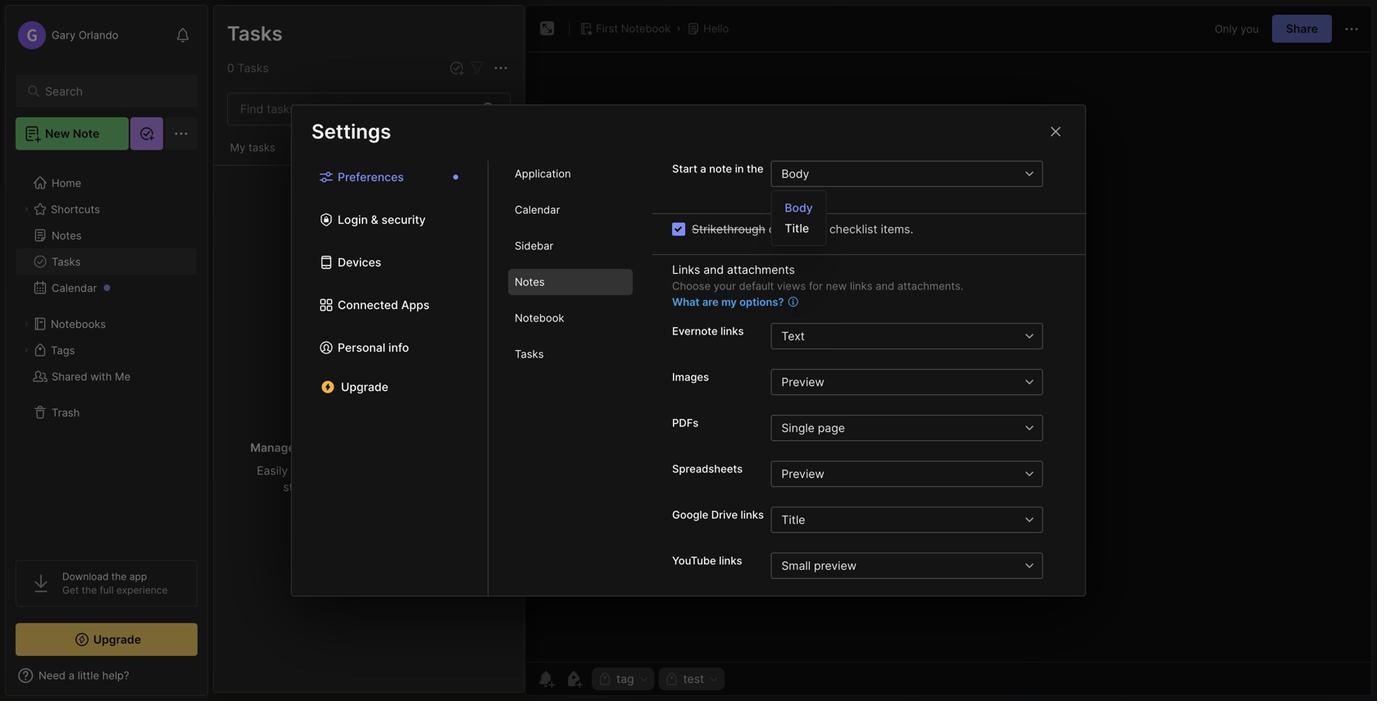 Task type: describe. For each thing, give the bounding box(es) containing it.
manage
[[250, 441, 295, 455]]

2 notes
[[226, 60, 267, 74]]

upgrade button inside 'tab list'
[[312, 374, 468, 400]]

start
[[672, 162, 698, 175]]

title link
[[772, 218, 826, 239]]

my
[[722, 296, 737, 308]]

Choose default view option for Evernote links field
[[771, 323, 1066, 349]]

pdfs
[[672, 417, 699, 429]]

the for note
[[747, 162, 764, 175]]

my tasks
[[230, 141, 275, 154]]

due
[[333, 464, 353, 478]]

shared
[[52, 370, 87, 383]]

what are my options?
[[672, 296, 784, 308]]

add a reminder image
[[536, 669, 556, 689]]

security
[[382, 213, 426, 227]]

what
[[672, 296, 700, 308]]

notebook inside tab
[[515, 312, 564, 324]]

easily
[[257, 464, 288, 478]]

0
[[227, 61, 234, 75]]

new note
[[45, 127, 99, 141]]

hello inside the 'hello' button
[[704, 22, 729, 35]]

links right new
[[850, 280, 873, 292]]

calendar button
[[16, 275, 197, 301]]

Choose default view option for PDFs field
[[771, 415, 1066, 441]]

1 vertical spatial the
[[111, 571, 127, 583]]

tags button
[[16, 337, 197, 363]]

notes inside tab
[[515, 276, 545, 288]]

notes link
[[16, 222, 197, 248]]

tasks tab
[[508, 341, 633, 367]]

sort
[[291, 464, 313, 478]]

personal info
[[338, 341, 409, 355]]

in inside row group
[[421, 441, 431, 455]]

title button
[[771, 507, 1017, 533]]

28,
[[252, 155, 266, 167]]

date,
[[356, 464, 384, 478]]

evernote
[[672, 325, 718, 337]]

or
[[418, 464, 429, 478]]

untitled
[[230, 236, 271, 249]]

upgrade inside 'tab list'
[[341, 380, 389, 394]]

experience
[[116, 584, 168, 596]]

preview button for images
[[771, 369, 1017, 395]]

preferences
[[338, 170, 404, 184]]

trash
[[52, 406, 80, 419]]

upgrade button inside the main element
[[16, 623, 198, 656]]

single
[[782, 421, 815, 435]]

single page
[[782, 421, 845, 435]]

easily sort by due date, note, or assigned status using this view and more
[[257, 464, 481, 494]]

attachments
[[727, 263, 795, 277]]

&
[[371, 213, 379, 227]]

title inside 'button'
[[782, 513, 806, 527]]

Search text field
[[45, 84, 176, 99]]

notebook inside button
[[621, 22, 671, 35]]

add tag image
[[564, 669, 584, 689]]

calendar for calendar button
[[52, 281, 97, 294]]

by
[[316, 464, 329, 478]]

with
[[90, 370, 112, 383]]

2
[[226, 60, 233, 74]]

close image
[[1046, 122, 1066, 141]]

all
[[405, 441, 418, 455]]

your
[[714, 280, 736, 292]]

and up sort
[[298, 441, 319, 455]]

youtube links
[[672, 554, 743, 567]]

tree inside the main element
[[6, 160, 207, 545]]

connected
[[338, 298, 398, 312]]

evernote links
[[672, 325, 744, 337]]

calendar tab
[[508, 197, 633, 223]]

notes inside the main element
[[52, 229, 82, 242]]

preview button for spreadsheets
[[771, 461, 1017, 487]]

notebooks
[[51, 318, 106, 330]]

main element
[[0, 0, 213, 701]]

notes
[[236, 60, 267, 74]]

note
[[709, 162, 732, 175]]

shared with me link
[[16, 363, 197, 389]]

app
[[129, 571, 147, 583]]

calendar for 'tab list' containing application
[[515, 204, 560, 216]]

info
[[389, 341, 409, 355]]

shortcuts button
[[16, 196, 197, 222]]

2023 for nov 21, 2023
[[267, 258, 292, 270]]

tasks inside tab
[[515, 348, 544, 361]]

test button
[[659, 667, 725, 690]]

apps
[[401, 298, 430, 312]]

1 horizontal spatial a
[[700, 162, 707, 175]]

tags
[[51, 344, 75, 356]]

Select86 checkbox
[[672, 223, 686, 236]]

notebooks link
[[16, 311, 197, 337]]

this
[[230, 132, 252, 144]]

items.
[[881, 222, 914, 236]]

0 vertical spatial in
[[735, 162, 744, 175]]

spreadsheets
[[672, 462, 743, 475]]

share button
[[1272, 15, 1332, 43]]

default
[[739, 280, 774, 292]]

small preview button
[[771, 553, 1017, 579]]

first notebook button
[[576, 17, 674, 40]]

21,
[[252, 258, 265, 270]]

note,
[[387, 464, 415, 478]]

share
[[1286, 22, 1319, 36]]

login
[[338, 213, 368, 227]]

tab list for start a note in the
[[489, 161, 653, 596]]



Task type: vqa. For each thing, say whether or not it's contained in the screenshot.
Insert link IMAGE
no



Task type: locate. For each thing, give the bounding box(es) containing it.
sidebar tab
[[508, 233, 633, 259]]

1 tab list from the left
[[292, 161, 489, 596]]

title
[[785, 221, 809, 235], [782, 513, 806, 527]]

trash link
[[16, 399, 197, 426]]

0 vertical spatial hello
[[704, 22, 729, 35]]

tasks inside button
[[52, 255, 81, 268]]

Start a new note in the body or title. field
[[771, 161, 1066, 187]]

calendar up notebooks
[[52, 281, 97, 294]]

0 horizontal spatial calendar
[[52, 281, 97, 294]]

1 horizontal spatial the
[[111, 571, 127, 583]]

dropdown list menu
[[772, 198, 826, 239]]

links down my at top
[[721, 325, 744, 337]]

2 vertical spatial notes
[[515, 276, 545, 288]]

notes down "shortcuts"
[[52, 229, 82, 242]]

Choose default view option for Google Drive links field
[[771, 507, 1066, 533]]

0 horizontal spatial in
[[421, 441, 431, 455]]

tasks up nov 28, 2023
[[249, 141, 275, 154]]

preview button
[[771, 369, 1017, 395], [771, 461, 1017, 487]]

notes up the notes
[[226, 20, 283, 45]]

1 vertical spatial title
[[782, 513, 806, 527]]

attachments.
[[898, 280, 964, 292]]

first
[[596, 22, 618, 35]]

body up title link
[[785, 201, 813, 215]]

shortcuts
[[51, 203, 100, 215]]

1 vertical spatial notes
[[52, 229, 82, 242]]

connected apps
[[338, 298, 430, 312]]

new task image
[[449, 60, 465, 76]]

1 vertical spatial upgrade
[[93, 633, 141, 647]]

body
[[782, 167, 810, 181], [785, 201, 813, 215]]

tab list for application
[[292, 161, 489, 596]]

sidebar
[[515, 240, 554, 252]]

preview
[[814, 559, 857, 573]]

calendar up sidebar
[[515, 204, 560, 216]]

0 horizontal spatial test
[[275, 132, 294, 144]]

nov for nov 21, 2023
[[230, 258, 249, 270]]

settings
[[312, 119, 391, 143]]

checklist
[[830, 222, 878, 236]]

0 horizontal spatial the
[[82, 584, 97, 596]]

this is a test
[[230, 132, 294, 144]]

1 vertical spatial preview button
[[771, 461, 1017, 487]]

1 horizontal spatial test
[[683, 672, 704, 686]]

nov
[[230, 155, 249, 167], [230, 258, 249, 270]]

0 vertical spatial the
[[747, 162, 764, 175]]

1 horizontal spatial upgrade
[[341, 380, 389, 394]]

2 nov from the top
[[230, 258, 249, 270]]

1 vertical spatial hello
[[230, 114, 256, 127]]

expand note image
[[538, 19, 558, 39]]

and left attachments.
[[876, 280, 895, 292]]

tree containing home
[[6, 160, 207, 545]]

1 vertical spatial preview
[[782, 467, 825, 481]]

1 preview from the top
[[782, 375, 825, 389]]

body up body link
[[782, 167, 810, 181]]

nov 21, 2023
[[230, 258, 292, 270]]

tooltip
[[410, 19, 592, 52]]

views
[[777, 280, 806, 292]]

my tasks button
[[214, 132, 292, 165]]

note
[[73, 127, 99, 141]]

preview inside choose default view option for images field
[[782, 375, 825, 389]]

tag button
[[592, 667, 655, 690]]

1 horizontal spatial upgrade button
[[312, 374, 468, 400]]

personal
[[338, 341, 386, 355]]

0 horizontal spatial upgrade button
[[16, 623, 198, 656]]

nov down the my
[[230, 155, 249, 167]]

in right note
[[735, 162, 744, 175]]

status
[[283, 480, 317, 494]]

the up the full
[[111, 571, 127, 583]]

start a note in the
[[672, 162, 764, 175]]

0 vertical spatial nov
[[230, 155, 249, 167]]

text
[[782, 329, 805, 343]]

Choose default view option for Images field
[[771, 369, 1066, 395]]

notebook right first
[[621, 22, 671, 35]]

is
[[255, 132, 263, 144]]

none search field inside the main element
[[45, 81, 176, 101]]

one
[[434, 441, 454, 455]]

full
[[100, 584, 114, 596]]

nov left 21,
[[230, 258, 249, 270]]

and inside easily sort by due date, note, or assigned status using this view and more
[[404, 480, 424, 494]]

hello
[[704, 22, 729, 35], [230, 114, 256, 127]]

using
[[320, 480, 349, 494]]

links right 'drive'
[[741, 508, 764, 521]]

2023 right 21,
[[267, 258, 292, 270]]

hello button
[[684, 17, 732, 40]]

0 vertical spatial 2023
[[269, 155, 293, 167]]

small preview
[[782, 559, 857, 573]]

1 vertical spatial notebook
[[515, 312, 564, 324]]

strikethrough
[[692, 222, 766, 236]]

preview button down text button
[[771, 369, 1017, 395]]

tab list containing preferences
[[292, 161, 489, 596]]

test right tag
[[683, 672, 704, 686]]

expand notebooks image
[[21, 319, 31, 329]]

youtube
[[672, 554, 716, 567]]

Find tasks… text field
[[230, 96, 473, 123]]

0 vertical spatial upgrade button
[[312, 374, 468, 400]]

title inside body title
[[785, 221, 809, 235]]

0 vertical spatial tasks
[[249, 141, 275, 154]]

links
[[850, 280, 873, 292], [721, 325, 744, 337], [741, 508, 764, 521], [719, 554, 743, 567]]

1 nov from the top
[[230, 155, 249, 167]]

google
[[672, 508, 709, 521]]

0 horizontal spatial tasks
[[249, 141, 275, 154]]

Note Editor text field
[[526, 52, 1372, 662]]

2 preview button from the top
[[771, 461, 1017, 487]]

preview down "single"
[[782, 467, 825, 481]]

tasks button
[[16, 248, 197, 275]]

tasks up the notes
[[227, 21, 283, 46]]

in
[[735, 162, 744, 175], [421, 441, 431, 455]]

upgrade inside the main element
[[93, 633, 141, 647]]

1 vertical spatial in
[[421, 441, 431, 455]]

preview inside choose default view option for spreadsheets field
[[782, 467, 825, 481]]

application tab
[[508, 161, 633, 187]]

body for body
[[782, 167, 810, 181]]

0 horizontal spatial hello
[[230, 114, 256, 127]]

notes down sidebar
[[515, 276, 545, 288]]

body inside dropdown list menu
[[785, 201, 813, 215]]

test right is
[[275, 132, 294, 144]]

1 vertical spatial nov
[[230, 258, 249, 270]]

nov for nov 28, 2023
[[230, 155, 249, 167]]

preview up "single"
[[782, 375, 825, 389]]

preview button up title 'button'
[[771, 461, 1017, 487]]

tasks left all
[[373, 441, 403, 455]]

2023 right the 28,
[[269, 155, 293, 167]]

1 vertical spatial upgrade button
[[16, 623, 198, 656]]

1 vertical spatial body
[[785, 201, 813, 215]]

page
[[818, 421, 845, 435]]

0 horizontal spatial notebook
[[515, 312, 564, 324]]

images
[[672, 371, 709, 383]]

None search field
[[45, 81, 176, 101]]

1 horizontal spatial notes
[[226, 20, 283, 45]]

1 vertical spatial a
[[700, 162, 707, 175]]

body inside "button"
[[782, 167, 810, 181]]

a left note
[[700, 162, 707, 175]]

preview
[[782, 375, 825, 389], [782, 467, 825, 481]]

0 vertical spatial calendar
[[515, 204, 560, 216]]

1 vertical spatial calendar
[[52, 281, 97, 294]]

1 horizontal spatial in
[[735, 162, 744, 175]]

tasks inside button
[[249, 141, 275, 154]]

upgrade button
[[312, 374, 468, 400], [16, 623, 198, 656]]

organize
[[322, 441, 370, 455]]

application
[[515, 167, 571, 180]]

shared with me
[[52, 370, 131, 383]]

the down download
[[82, 584, 97, 596]]

a right is
[[266, 132, 272, 144]]

upgrade
[[341, 380, 389, 394], [93, 633, 141, 647]]

calendar
[[515, 204, 560, 216], [52, 281, 97, 294]]

upgrade down the full
[[93, 633, 141, 647]]

0 vertical spatial notebook
[[621, 22, 671, 35]]

preview for spreadsheets
[[782, 467, 825, 481]]

for
[[809, 280, 823, 292]]

the right note
[[747, 162, 764, 175]]

tab list
[[292, 161, 489, 596], [489, 161, 653, 596]]

test inside test button
[[683, 672, 704, 686]]

tab list containing application
[[489, 161, 653, 596]]

0 vertical spatial preview
[[782, 375, 825, 389]]

tree
[[6, 160, 207, 545]]

0 vertical spatial notes
[[226, 20, 283, 45]]

1 horizontal spatial hello
[[704, 22, 729, 35]]

strikethrough completed checklist items.
[[692, 222, 914, 236]]

new
[[826, 280, 847, 292]]

home
[[52, 177, 81, 189]]

0 vertical spatial upgrade
[[341, 380, 389, 394]]

text button
[[771, 323, 1017, 349]]

0 horizontal spatial a
[[266, 132, 272, 144]]

0 vertical spatial a
[[266, 132, 272, 144]]

Choose default view option for YouTube links field
[[771, 553, 1066, 579]]

expand tags image
[[21, 345, 31, 355]]

0 vertical spatial test
[[275, 132, 294, 144]]

1 horizontal spatial calendar
[[515, 204, 560, 216]]

calendar inside button
[[52, 281, 97, 294]]

note window element
[[526, 5, 1373, 696]]

2023 for nov 28, 2023
[[269, 155, 293, 167]]

and
[[704, 263, 724, 277], [876, 280, 895, 292], [298, 441, 319, 455], [404, 480, 424, 494]]

notes tab
[[508, 269, 633, 295]]

this
[[352, 480, 372, 494]]

and up the your
[[704, 263, 724, 277]]

get
[[62, 584, 79, 596]]

row group containing manage and organize tasks all in one place
[[214, 166, 524, 508]]

preview for images
[[782, 375, 825, 389]]

tasks up calendar button
[[52, 255, 81, 268]]

0 horizontal spatial notes
[[52, 229, 82, 242]]

0 vertical spatial body
[[782, 167, 810, 181]]

upgrade button down the full
[[16, 623, 198, 656]]

place
[[457, 441, 488, 455]]

view
[[375, 480, 400, 494]]

tasks right 0
[[238, 61, 269, 75]]

download the app get the full experience
[[62, 571, 168, 596]]

2 preview from the top
[[782, 467, 825, 481]]

notebook tab
[[508, 305, 633, 331]]

2 horizontal spatial notes
[[515, 276, 545, 288]]

1 horizontal spatial tasks
[[373, 441, 403, 455]]

notes
[[226, 20, 283, 45], [52, 229, 82, 242], [515, 276, 545, 288]]

links
[[672, 263, 701, 277]]

1 vertical spatial test
[[683, 672, 704, 686]]

2 horizontal spatial the
[[747, 162, 764, 175]]

the for app
[[82, 584, 97, 596]]

0 vertical spatial title
[[785, 221, 809, 235]]

1 horizontal spatial notebook
[[621, 22, 671, 35]]

links and attachments
[[672, 263, 795, 277]]

2 tab list from the left
[[489, 161, 653, 596]]

my
[[230, 141, 246, 154]]

2 vertical spatial the
[[82, 584, 97, 596]]

body link
[[772, 198, 826, 218]]

home link
[[16, 170, 198, 196]]

1 preview button from the top
[[771, 369, 1017, 395]]

0 vertical spatial preview button
[[771, 369, 1017, 395]]

manage and organize tasks all in one place
[[250, 441, 488, 455]]

row group
[[214, 166, 524, 508]]

body for body title
[[785, 201, 813, 215]]

tasks down notebook tab
[[515, 348, 544, 361]]

tasks
[[227, 21, 283, 46], [238, 61, 269, 75], [52, 255, 81, 268], [515, 348, 544, 361]]

1 vertical spatial 2023
[[267, 258, 292, 270]]

0 tasks
[[227, 61, 269, 75]]

options?
[[740, 296, 784, 308]]

upgrade button down info
[[312, 374, 468, 400]]

notebook down notes tab
[[515, 312, 564, 324]]

1 vertical spatial tasks
[[373, 441, 403, 455]]

single page button
[[771, 415, 1017, 441]]

in right all
[[421, 441, 431, 455]]

upgrade down the personal
[[341, 380, 389, 394]]

0 horizontal spatial upgrade
[[93, 633, 141, 647]]

me
[[115, 370, 131, 383]]

Choose default view option for Spreadsheets field
[[771, 461, 1066, 487]]

links right youtube
[[719, 554, 743, 567]]

completed
[[769, 222, 826, 236]]

calendar inside tab
[[515, 204, 560, 216]]

and down or
[[404, 480, 424, 494]]

you
[[1241, 22, 1259, 35]]

body title
[[785, 201, 813, 235]]

devices
[[338, 255, 381, 269]]

download
[[62, 571, 109, 583]]

first notebook
[[596, 22, 671, 35]]



